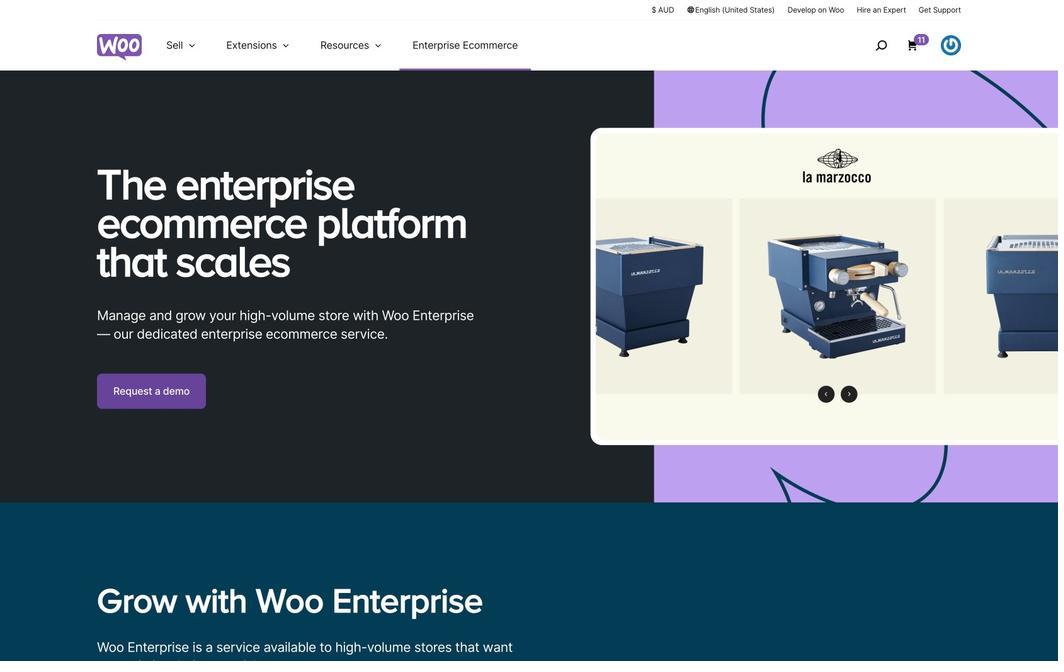 Task type: vqa. For each thing, say whether or not it's contained in the screenshot.
'search field' on the top left
no



Task type: describe. For each thing, give the bounding box(es) containing it.
la marzocco store image
[[529, 71, 1059, 503]]

open account menu image
[[942, 35, 962, 55]]

search image
[[872, 35, 892, 55]]

service navigation menu element
[[849, 25, 962, 66]]



